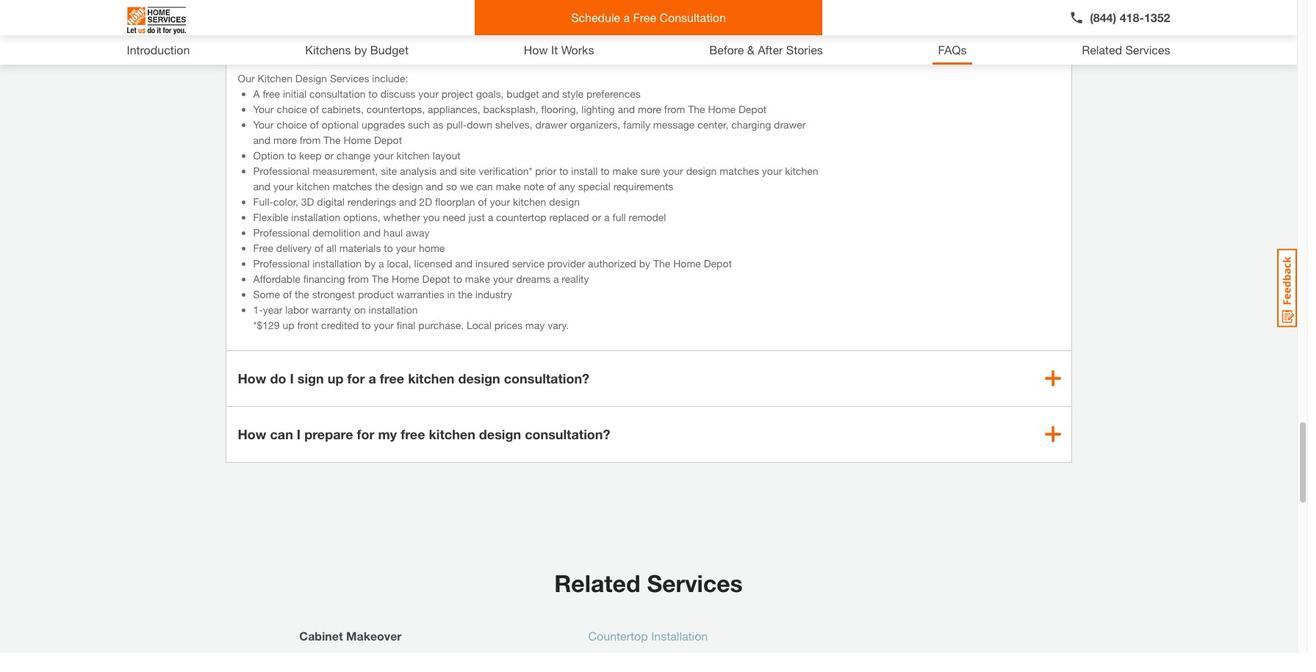 Task type: describe. For each thing, give the bounding box(es) containing it.
0 vertical spatial services
[[1126, 43, 1171, 57]]

1 vertical spatial installation
[[313, 257, 362, 270]]

1 vertical spatial up
[[328, 370, 344, 387]]

color,
[[274, 195, 299, 208]]

2 professional from the top
[[253, 226, 310, 239]]

project
[[442, 87, 474, 100]]

local,
[[387, 257, 412, 270]]

prior
[[536, 164, 557, 177]]

up inside our kitchen design services include: a free initial consultation to discuss your project goals, budget and style preferences your choice of cabinets, countertops, appliances, backsplash, flooring, lighting and more from the home depot your choice of optional upgrades such as pull-down shelves, drawer organizers, family message center, charging drawer and more from the home depot option to keep or change your kitchen layout professional measurement, site analysis and site verification* prior to install to make sure your design matches your kitchen and your kitchen matches the design and so we can make note of any special requirements full-color, 3d digital renderings and 2d floorplan of your kitchen design flexible installation options, whether you need just a countertop replaced or a full remodel professional demolition and haul away free delivery of all materials to your home professional installation by a local, licensed and insured service provider authorized by the home depot affordable financing from the home depot to make your dreams a reality some of the strongest product warranties in the industry 1-year labor warranty on installation *$129 up front credited to your final purchase. local prices may vary.
[[283, 319, 295, 331]]

of down the consultation
[[310, 103, 319, 115]]

consultation
[[660, 10, 726, 24]]

countertop
[[496, 211, 547, 223]]

i for do
[[290, 370, 294, 387]]

of up just
[[478, 195, 487, 208]]

of left optional
[[310, 118, 319, 131]]

lighting
[[582, 103, 615, 115]]

1 professional from the top
[[253, 164, 310, 177]]

2 drawer from the left
[[774, 118, 806, 131]]

full
[[613, 211, 626, 223]]

1 horizontal spatial services
[[647, 570, 743, 598]]

pull-
[[447, 118, 467, 131]]

feedback link image
[[1278, 249, 1298, 328]]

provider
[[548, 257, 585, 270]]

requirements
[[614, 180, 674, 192]]

your up color, at the top of the page
[[274, 180, 294, 192]]

budget
[[507, 87, 540, 100]]

(844) 418-1352
[[1091, 10, 1171, 24]]

1 vertical spatial matches
[[333, 180, 372, 192]]

consultation
[[310, 87, 366, 100]]

final
[[397, 319, 416, 331]]

in inside our kitchen design services include: a free initial consultation to discuss your project goals, budget and style preferences your choice of cabinets, countertops, appliances, backsplash, flooring, lighting and more from the home depot your choice of optional upgrades such as pull-down shelves, drawer organizers, family message center, charging drawer and more from the home depot option to keep or change your kitchen layout professional measurement, site analysis and site verification* prior to install to make sure your design matches your kitchen and your kitchen matches the design and so we can make note of any special requirements full-color, 3d digital renderings and 2d floorplan of your kitchen design flexible installation options, whether you need just a countertop replaced or a full remodel professional demolition and haul away free delivery of all materials to your home professional installation by a local, licensed and insured service provider authorized by the home depot affordable financing from the home depot to make your dreams a reality some of the strongest product warranties in the industry 1-year labor warranty on installation *$129 up front credited to your final purchase. local prices may vary.
[[447, 288, 455, 301]]

before
[[710, 43, 744, 57]]

services inside our kitchen design services include: a free initial consultation to discuss your project goals, budget and style preferences your choice of cabinets, countertops, appliances, backsplash, flooring, lighting and more from the home depot your choice of optional upgrades such as pull-down shelves, drawer organizers, family message center, charging drawer and more from the home depot option to keep or change your kitchen layout professional measurement, site analysis and site verification* prior to install to make sure your design matches your kitchen and your kitchen matches the design and so we can make note of any special requirements full-color, 3d digital renderings and 2d floorplan of your kitchen design flexible installation options, whether you need just a countertop replaced or a full remodel professional demolition and haul away free delivery of all materials to your home professional installation by a local, licensed and insured service provider authorized by the home depot affordable financing from the home depot to make your dreams a reality some of the strongest product warranties in the industry 1-year labor warranty on installation *$129 up front credited to your final purchase. local prices may vary.
[[330, 72, 369, 84]]

by left budget
[[354, 43, 367, 57]]

kitchen
[[258, 72, 293, 84]]

&
[[748, 43, 755, 57]]

do
[[270, 370, 286, 387]]

local
[[467, 319, 492, 331]]

1 horizontal spatial matches
[[720, 164, 760, 177]]

of up labor
[[283, 288, 292, 301]]

all
[[327, 242, 337, 254]]

warranty
[[312, 303, 352, 316]]

how for how it works
[[524, 43, 548, 57]]

0 vertical spatial related services
[[1083, 43, 1171, 57]]

purchase.
[[419, 319, 464, 331]]

faqs
[[939, 43, 967, 57]]

by right authorized
[[640, 257, 651, 270]]

1 horizontal spatial the
[[375, 180, 390, 192]]

your down charging
[[762, 164, 783, 177]]

the up product
[[372, 273, 389, 285]]

financing
[[303, 273, 345, 285]]

countertop
[[589, 629, 648, 643]]

vary.
[[548, 319, 569, 331]]

full-
[[253, 195, 274, 208]]

options,
[[344, 211, 381, 223]]

remodel
[[629, 211, 667, 223]]

and down layout
[[440, 164, 457, 177]]

a right the sign
[[369, 370, 376, 387]]

and up full-
[[253, 180, 271, 192]]

2 vertical spatial make
[[465, 273, 491, 285]]

and down options,
[[364, 226, 381, 239]]

the up the center,
[[688, 103, 706, 115]]

delivery
[[276, 242, 312, 254]]

0 horizontal spatial or
[[325, 149, 334, 162]]

special
[[578, 180, 611, 192]]

licensed
[[414, 257, 453, 270]]

how for how can i prepare for my free kitchen design consultation?
[[238, 426, 267, 442]]

free for my
[[401, 426, 425, 442]]

included
[[284, 34, 338, 50]]

1 horizontal spatial related
[[1083, 43, 1123, 57]]

1 your from the top
[[253, 103, 274, 115]]

cabinet makeover
[[300, 629, 402, 643]]

0 vertical spatial installation
[[291, 211, 341, 223]]

the down optional
[[324, 134, 341, 146]]

strongest
[[312, 288, 355, 301]]

as
[[433, 118, 444, 131]]

makeover
[[346, 629, 402, 643]]

1 vertical spatial consultation?
[[525, 426, 611, 442]]

demolition
[[313, 226, 361, 239]]

message
[[654, 118, 695, 131]]

3d
[[301, 195, 314, 208]]

appliances,
[[428, 103, 481, 115]]

after
[[758, 43, 783, 57]]

works
[[562, 43, 594, 57]]

and left the so
[[426, 180, 443, 192]]

authorized
[[588, 257, 637, 270]]

what's
[[238, 34, 280, 50]]

1 vertical spatial can
[[270, 426, 293, 442]]

replaced
[[550, 211, 590, 223]]

*$129
[[253, 319, 280, 331]]

free for a
[[263, 87, 280, 100]]

0 vertical spatial in
[[342, 34, 353, 50]]

your up industry
[[493, 273, 514, 285]]

0 horizontal spatial the
[[295, 288, 309, 301]]

and up family
[[618, 103, 635, 115]]

installation
[[652, 629, 708, 643]]

product
[[358, 288, 394, 301]]

insured
[[476, 257, 509, 270]]

organizers,
[[570, 118, 621, 131]]

haul
[[384, 226, 403, 239]]

a left full
[[605, 211, 610, 223]]

your up local,
[[396, 242, 416, 254]]

1 vertical spatial make
[[496, 180, 521, 192]]

such
[[408, 118, 430, 131]]

1 vertical spatial more
[[274, 134, 297, 146]]

0 vertical spatial consultation?
[[504, 370, 590, 387]]

prepare
[[305, 426, 353, 442]]

materials
[[340, 242, 381, 254]]

home
[[419, 242, 445, 254]]

flexible
[[253, 211, 289, 223]]

your right sure
[[664, 164, 684, 177]]

how do i sign up for a free kitchen design consultation?
[[238, 370, 590, 387]]

sure
[[641, 164, 661, 177]]

of left all
[[315, 242, 324, 254]]

schedule a free consultation
[[571, 10, 726, 24]]

1 choice from the top
[[277, 103, 307, 115]]

industry
[[476, 288, 512, 301]]

can inside our kitchen design services include: a free initial consultation to discuss your project goals, budget and style preferences your choice of cabinets, countertops, appliances, backsplash, flooring, lighting and more from the home depot your choice of optional upgrades such as pull-down shelves, drawer organizers, family message center, charging drawer and more from the home depot option to keep or change your kitchen layout professional measurement, site analysis and site verification* prior to install to make sure your design matches your kitchen and your kitchen matches the design and so we can make note of any special requirements full-color, 3d digital renderings and 2d floorplan of your kitchen design flexible installation options, whether you need just a countertop replaced or a full remodel professional demolition and haul away free delivery of all materials to your home professional installation by a local, licensed and insured service provider authorized by the home depot affordable financing from the home depot to make your dreams a reality some of the strongest product warranties in the industry 1-year labor warranty on installation *$129 up front credited to your final purchase. local prices may vary.
[[476, 180, 493, 192]]

1352
[[1145, 10, 1171, 24]]

initial
[[283, 87, 307, 100]]

a left local,
[[379, 257, 384, 270]]

418-
[[1120, 10, 1145, 24]]

a
[[253, 87, 260, 100]]



Task type: locate. For each thing, give the bounding box(es) containing it.
note
[[524, 180, 545, 192]]

sign
[[298, 370, 324, 387]]

2 vertical spatial installation
[[369, 303, 418, 316]]

0 horizontal spatial more
[[274, 134, 297, 146]]

by down "materials"
[[365, 257, 376, 270]]

professional down option
[[253, 164, 310, 177]]

your left final
[[374, 319, 394, 331]]

the down remodel
[[654, 257, 671, 270]]

installation up final
[[369, 303, 418, 316]]

0 horizontal spatial related services
[[555, 570, 743, 598]]

for right the sign
[[347, 370, 365, 387]]

make down insured
[[465, 273, 491, 285]]

i for can
[[297, 426, 301, 442]]

i
[[290, 370, 294, 387], [297, 426, 301, 442]]

0 horizontal spatial related
[[555, 570, 641, 598]]

make up requirements
[[613, 164, 638, 177]]

1 vertical spatial services
[[330, 72, 369, 84]]

1 vertical spatial professional
[[253, 226, 310, 239]]

so
[[446, 180, 457, 192]]

1 horizontal spatial up
[[328, 370, 344, 387]]

1 horizontal spatial or
[[592, 211, 602, 223]]

1 horizontal spatial make
[[496, 180, 521, 192]]

drawer right charging
[[774, 118, 806, 131]]

1 vertical spatial from
[[300, 134, 321, 146]]

we
[[460, 180, 474, 192]]

1-
[[253, 303, 263, 316]]

0 vertical spatial make
[[613, 164, 638, 177]]

2 horizontal spatial make
[[613, 164, 638, 177]]

site up we
[[460, 164, 476, 177]]

2 vertical spatial professional
[[253, 257, 310, 270]]

0 vertical spatial choice
[[277, 103, 307, 115]]

preferences
[[587, 87, 641, 100]]

labor
[[286, 303, 309, 316]]

0 vertical spatial or
[[325, 149, 334, 162]]

your left project
[[419, 87, 439, 100]]

you
[[423, 211, 440, 223]]

family
[[624, 118, 651, 131]]

from
[[665, 103, 686, 115], [300, 134, 321, 146], [348, 273, 369, 285]]

0 vertical spatial related
[[1083, 43, 1123, 57]]

flooring,
[[542, 103, 579, 115]]

the
[[688, 103, 706, 115], [324, 134, 341, 146], [654, 257, 671, 270], [372, 273, 389, 285]]

installation down 3d
[[291, 211, 341, 223]]

in left this
[[342, 34, 353, 50]]

and left insured
[[455, 257, 473, 270]]

matches down charging
[[720, 164, 760, 177]]

charging
[[732, 118, 772, 131]]

2 your from the top
[[253, 118, 274, 131]]

1 vertical spatial i
[[297, 426, 301, 442]]

cabinets,
[[322, 103, 364, 115]]

0 vertical spatial from
[[665, 103, 686, 115]]

style
[[563, 87, 584, 100]]

1 vertical spatial free
[[253, 242, 274, 254]]

0 horizontal spatial services
[[330, 72, 369, 84]]

in
[[342, 34, 353, 50], [447, 288, 455, 301]]

0 vertical spatial matches
[[720, 164, 760, 177]]

free inside our kitchen design services include: a free initial consultation to discuss your project goals, budget and style preferences your choice of cabinets, countertops, appliances, backsplash, flooring, lighting and more from the home depot your choice of optional upgrades such as pull-down shelves, drawer organizers, family message center, charging drawer and more from the home depot option to keep or change your kitchen layout professional measurement, site analysis and site verification* prior to install to make sure your design matches your kitchen and your kitchen matches the design and so we can make note of any special requirements full-color, 3d digital renderings and 2d floorplan of your kitchen design flexible installation options, whether you need just a countertop replaced or a full remodel professional demolition and haul away free delivery of all materials to your home professional installation by a local, licensed and insured service provider authorized by the home depot affordable financing from the home depot to make your dreams a reality some of the strongest product warranties in the industry 1-year labor warranty on installation *$129 up front credited to your final purchase. local prices may vary.
[[263, 87, 280, 100]]

or left full
[[592, 211, 602, 223]]

our
[[238, 72, 255, 84]]

related up countertop
[[555, 570, 641, 598]]

1 site from the left
[[381, 164, 397, 177]]

1 horizontal spatial i
[[297, 426, 301, 442]]

2 vertical spatial from
[[348, 273, 369, 285]]

0 vertical spatial more
[[638, 103, 662, 115]]

free inside our kitchen design services include: a free initial consultation to discuss your project goals, budget and style preferences your choice of cabinets, countertops, appliances, backsplash, flooring, lighting and more from the home depot your choice of optional upgrades such as pull-down shelves, drawer organizers, family message center, charging drawer and more from the home depot option to keep or change your kitchen layout professional measurement, site analysis and site verification* prior to install to make sure your design matches your kitchen and your kitchen matches the design and so we can make note of any special requirements full-color, 3d digital renderings and 2d floorplan of your kitchen design flexible installation options, whether you need just a countertop replaced or a full remodel professional demolition and haul away free delivery of all materials to your home professional installation by a local, licensed and insured service provider authorized by the home depot affordable financing from the home depot to make your dreams a reality some of the strongest product warranties in the industry 1-year labor warranty on installation *$129 up front credited to your final purchase. local prices may vary.
[[253, 242, 274, 254]]

services up the consultation
[[330, 72, 369, 84]]

keep
[[299, 149, 322, 162]]

0 vertical spatial your
[[253, 103, 274, 115]]

1 vertical spatial related
[[555, 570, 641, 598]]

up down labor
[[283, 319, 295, 331]]

1 horizontal spatial can
[[476, 180, 493, 192]]

1 horizontal spatial free
[[634, 10, 657, 24]]

how it works
[[524, 43, 594, 57]]

warranties
[[397, 288, 445, 301]]

free left "consultation"
[[634, 10, 657, 24]]

0 vertical spatial i
[[290, 370, 294, 387]]

matches
[[720, 164, 760, 177], [333, 180, 372, 192]]

and
[[542, 87, 560, 100], [618, 103, 635, 115], [253, 134, 271, 146], [440, 164, 457, 177], [253, 180, 271, 192], [426, 180, 443, 192], [399, 195, 417, 208], [364, 226, 381, 239], [455, 257, 473, 270]]

on
[[354, 303, 366, 316]]

0 vertical spatial free
[[634, 10, 657, 24]]

more up option
[[274, 134, 297, 146]]

optional
[[322, 118, 359, 131]]

site left analysis
[[381, 164, 397, 177]]

a
[[624, 10, 630, 24], [488, 211, 494, 223], [605, 211, 610, 223], [379, 257, 384, 270], [554, 273, 559, 285], [369, 370, 376, 387]]

your
[[253, 103, 274, 115], [253, 118, 274, 131]]

backsplash,
[[483, 103, 539, 115]]

can right we
[[476, 180, 493, 192]]

the up labor
[[295, 288, 309, 301]]

1 vertical spatial how
[[238, 370, 267, 387]]

in right warranties
[[447, 288, 455, 301]]

0 horizontal spatial from
[[300, 134, 321, 146]]

1 vertical spatial choice
[[277, 118, 307, 131]]

a right schedule
[[624, 10, 630, 24]]

the up renderings
[[375, 180, 390, 192]]

do it for you logo image
[[127, 1, 186, 40]]

verification*
[[479, 164, 533, 177]]

this
[[357, 34, 380, 50]]

free inside 'button'
[[634, 10, 657, 24]]

0 vertical spatial up
[[283, 319, 295, 331]]

1 vertical spatial or
[[592, 211, 602, 223]]

0 vertical spatial can
[[476, 180, 493, 192]]

installation
[[291, 211, 341, 223], [313, 257, 362, 270], [369, 303, 418, 316]]

0 horizontal spatial drawer
[[536, 118, 568, 131]]

2 vertical spatial services
[[647, 570, 743, 598]]

0 horizontal spatial can
[[270, 426, 293, 442]]

0 horizontal spatial site
[[381, 164, 397, 177]]

and up option
[[253, 134, 271, 146]]

free
[[263, 87, 280, 100], [380, 370, 405, 387], [401, 426, 425, 442]]

for left the my
[[357, 426, 375, 442]]

your up countertop
[[490, 195, 510, 208]]

how can i prepare for my free kitchen design consultation?
[[238, 426, 611, 442]]

free down final
[[380, 370, 405, 387]]

2 vertical spatial how
[[238, 426, 267, 442]]

0 vertical spatial how
[[524, 43, 548, 57]]

reality
[[562, 273, 589, 285]]

discuss
[[381, 87, 416, 100]]

the left industry
[[458, 288, 473, 301]]

of
[[310, 103, 319, 115], [310, 118, 319, 131], [547, 180, 556, 192], [478, 195, 487, 208], [315, 242, 324, 254], [283, 288, 292, 301]]

option
[[253, 149, 284, 162]]

services down '1352'
[[1126, 43, 1171, 57]]

from up message on the top of page
[[665, 103, 686, 115]]

your right change
[[374, 149, 394, 162]]

consultation?
[[504, 370, 590, 387], [525, 426, 611, 442]]

2 vertical spatial free
[[401, 426, 425, 442]]

shelves,
[[495, 118, 533, 131]]

0 horizontal spatial up
[[283, 319, 295, 331]]

(844) 418-1352 link
[[1070, 9, 1171, 26]]

schedule a free consultation button
[[475, 0, 823, 35]]

related services down '(844) 418-1352' "link"
[[1083, 43, 1171, 57]]

your
[[419, 87, 439, 100], [374, 149, 394, 162], [664, 164, 684, 177], [762, 164, 783, 177], [274, 180, 294, 192], [490, 195, 510, 208], [396, 242, 416, 254], [493, 273, 514, 285], [374, 319, 394, 331]]

for
[[347, 370, 365, 387], [357, 426, 375, 442]]

0 vertical spatial for
[[347, 370, 365, 387]]

how
[[524, 43, 548, 57], [238, 370, 267, 387], [238, 426, 267, 442]]

1 horizontal spatial from
[[348, 273, 369, 285]]

2 horizontal spatial the
[[458, 288, 473, 301]]

of left any
[[547, 180, 556, 192]]

professional up affordable
[[253, 257, 310, 270]]

make down verification*
[[496, 180, 521, 192]]

2 horizontal spatial from
[[665, 103, 686, 115]]

related down (844)
[[1083, 43, 1123, 57]]

year
[[263, 303, 283, 316]]

a down provider
[[554, 273, 559, 285]]

our kitchen design services include: a free initial consultation to discuss your project goals, budget and style preferences your choice of cabinets, countertops, appliances, backsplash, flooring, lighting and more from the home depot your choice of optional upgrades such as pull-down shelves, drawer organizers, family message center, charging drawer and more from the home depot option to keep or change your kitchen layout professional measurement, site analysis and site verification* prior to install to make sure your design matches your kitchen and your kitchen matches the design and so we can make note of any special requirements full-color, 3d digital renderings and 2d floorplan of your kitchen design flexible installation options, whether you need just a countertop replaced or a full remodel professional demolition and haul away free delivery of all materials to your home professional installation by a local, licensed and insured service provider authorized by the home depot affordable financing from the home depot to make your dreams a reality some of the strongest product warranties in the industry 1-year labor warranty on installation *$129 up front credited to your final purchase. local prices may vary.
[[238, 72, 819, 331]]

related services up countertop installation
[[555, 570, 743, 598]]

and up whether at the top of page
[[399, 195, 417, 208]]

1 vertical spatial in
[[447, 288, 455, 301]]

include:
[[372, 72, 408, 84]]

1 vertical spatial your
[[253, 118, 274, 131]]

may
[[526, 319, 545, 331]]

1 horizontal spatial in
[[447, 288, 455, 301]]

0 vertical spatial free
[[263, 87, 280, 100]]

or right keep
[[325, 149, 334, 162]]

just
[[469, 211, 485, 223]]

free right the my
[[401, 426, 425, 442]]

service
[[512, 257, 545, 270]]

my
[[378, 426, 397, 442]]

can left prepare
[[270, 426, 293, 442]]

it
[[552, 43, 558, 57]]

home
[[709, 103, 736, 115], [344, 134, 371, 146], [674, 257, 701, 270], [392, 273, 420, 285]]

1 horizontal spatial related services
[[1083, 43, 1171, 57]]

change
[[337, 149, 371, 162]]

stories
[[787, 43, 823, 57]]

free left the delivery
[[253, 242, 274, 254]]

1 horizontal spatial drawer
[[774, 118, 806, 131]]

free right 'a'
[[263, 87, 280, 100]]

2 horizontal spatial services
[[1126, 43, 1171, 57]]

1 vertical spatial free
[[380, 370, 405, 387]]

digital
[[317, 195, 345, 208]]

layout
[[433, 149, 461, 162]]

measurement,
[[313, 164, 378, 177]]

affordable
[[253, 273, 301, 285]]

0 horizontal spatial make
[[465, 273, 491, 285]]

upgrades
[[362, 118, 405, 131]]

away
[[406, 226, 430, 239]]

need
[[443, 211, 466, 223]]

related services
[[1083, 43, 1171, 57], [555, 570, 743, 598]]

matches down measurement, on the top left
[[333, 180, 372, 192]]

1 drawer from the left
[[536, 118, 568, 131]]

1 horizontal spatial more
[[638, 103, 662, 115]]

(844)
[[1091, 10, 1117, 24]]

your down 'a'
[[253, 103, 274, 115]]

0 horizontal spatial free
[[253, 242, 274, 254]]

i right do
[[290, 370, 294, 387]]

1 horizontal spatial site
[[460, 164, 476, 177]]

design
[[687, 164, 717, 177], [393, 180, 423, 192], [549, 195, 580, 208], [458, 370, 501, 387], [479, 426, 521, 442]]

how for how do i sign up for a free kitchen design consultation?
[[238, 370, 267, 387]]

countertop installation
[[589, 629, 708, 643]]

prices
[[495, 319, 523, 331]]

3 professional from the top
[[253, 257, 310, 270]]

site
[[381, 164, 397, 177], [460, 164, 476, 177]]

0 horizontal spatial i
[[290, 370, 294, 387]]

your up option
[[253, 118, 274, 131]]

services up installation
[[647, 570, 743, 598]]

up right the sign
[[328, 370, 344, 387]]

0 horizontal spatial matches
[[333, 180, 372, 192]]

a inside 'button'
[[624, 10, 630, 24]]

1 vertical spatial for
[[357, 426, 375, 442]]

2 site from the left
[[460, 164, 476, 177]]

i left prepare
[[297, 426, 301, 442]]

from up product
[[348, 273, 369, 285]]

drawer down flooring,
[[536, 118, 568, 131]]

from up keep
[[300, 134, 321, 146]]

2 choice from the top
[[277, 118, 307, 131]]

goals,
[[476, 87, 504, 100]]

installation down all
[[313, 257, 362, 270]]

2d
[[419, 195, 432, 208]]

0 horizontal spatial in
[[342, 34, 353, 50]]

front
[[297, 319, 319, 331]]

and up flooring,
[[542, 87, 560, 100]]

a right just
[[488, 211, 494, 223]]

the
[[375, 180, 390, 192], [295, 288, 309, 301], [458, 288, 473, 301]]

0 vertical spatial professional
[[253, 164, 310, 177]]

down
[[467, 118, 493, 131]]

1 vertical spatial related services
[[555, 570, 743, 598]]

professional down 'flexible'
[[253, 226, 310, 239]]

whether
[[384, 211, 421, 223]]

more up family
[[638, 103, 662, 115]]



Task type: vqa. For each thing, say whether or not it's contained in the screenshot.
slowly
no



